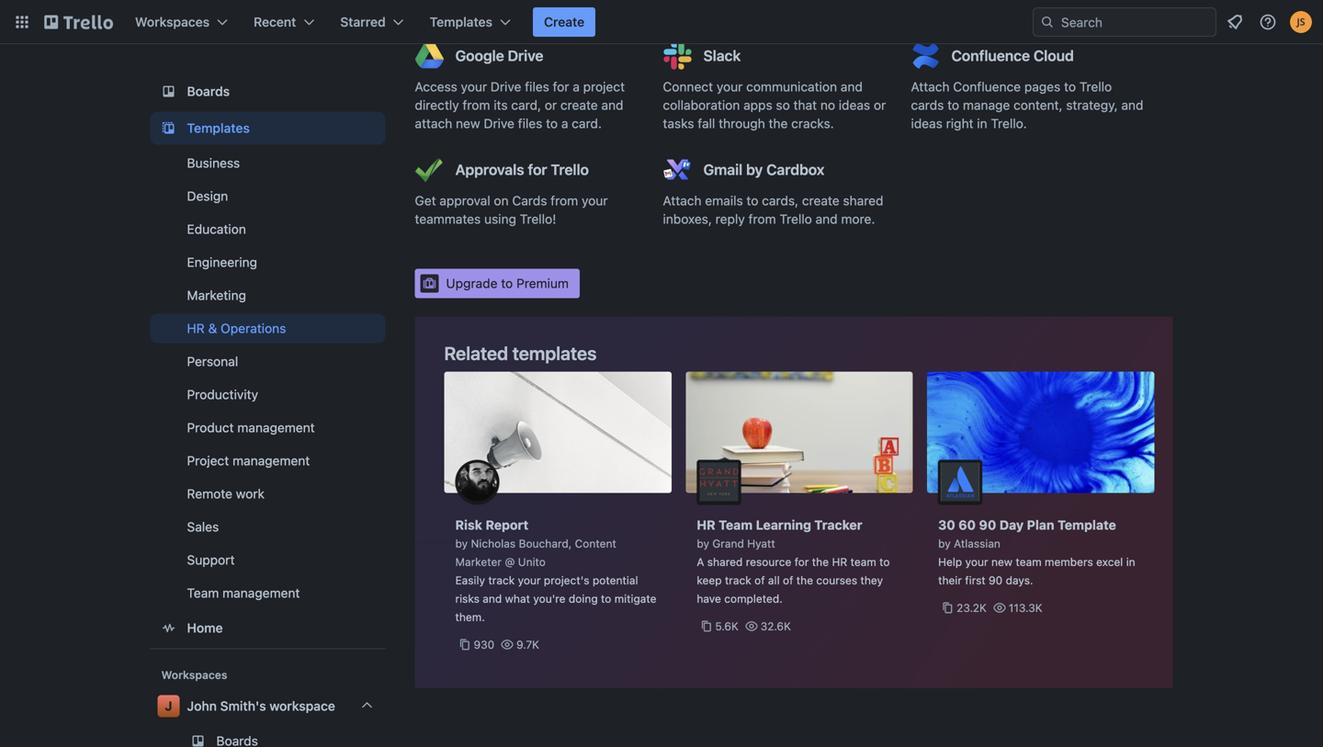 Task type: vqa. For each thing, say whether or not it's contained in the screenshot.
Tremendous
no



Task type: locate. For each thing, give the bounding box(es) containing it.
track up completed.
[[725, 574, 751, 587]]

1 vertical spatial from
[[551, 193, 578, 208]]

product management
[[187, 420, 315, 435]]

the up courses at right
[[812, 555, 829, 568]]

0 vertical spatial create
[[560, 97, 598, 113]]

nicholas bouchard, content marketer @ unito image
[[455, 460, 499, 504]]

back to home image
[[44, 7, 113, 37]]

team inside '30 60 90 day plan template by atlassian help your new team members excel in their first 90 days.'
[[1016, 555, 1042, 568]]

design
[[187, 188, 228, 203]]

from left 'its'
[[463, 97, 490, 113]]

0 horizontal spatial attach
[[663, 193, 702, 208]]

templates up google
[[430, 14, 493, 29]]

john
[[187, 698, 217, 713]]

0 horizontal spatial for
[[528, 161, 547, 178]]

0 vertical spatial team
[[719, 517, 753, 532]]

attach for gmail by cardbox
[[663, 193, 702, 208]]

1 of from the left
[[754, 574, 765, 587]]

files up "card,"
[[525, 79, 549, 94]]

from inside attach emails to cards, create shared inboxes, reply from trello and more.
[[748, 211, 776, 227]]

1 horizontal spatial new
[[991, 555, 1013, 568]]

0 vertical spatial for
[[553, 79, 569, 94]]

2 vertical spatial management
[[222, 585, 300, 600]]

connect
[[663, 79, 713, 94]]

marketing link
[[150, 281, 385, 310]]

ideas inside connect your communication and collaboration apps so that no ideas or tasks fall through the cracks.
[[839, 97, 870, 113]]

0 horizontal spatial shared
[[707, 555, 743, 568]]

1 horizontal spatial track
[[725, 574, 751, 587]]

files down "card,"
[[518, 116, 542, 131]]

to inside attach emails to cards, create shared inboxes, reply from trello and more.
[[747, 193, 758, 208]]

for inside access your drive files for a project directly from its card, or create and attach new drive files to a card.
[[553, 79, 569, 94]]

1 horizontal spatial or
[[874, 97, 886, 113]]

templates link
[[150, 111, 385, 145]]

easily
[[455, 574, 485, 587]]

home link
[[150, 611, 385, 644]]

engineering
[[187, 254, 257, 270]]

in down manage
[[977, 116, 987, 131]]

workspaces inside dropdown button
[[135, 14, 210, 29]]

apps
[[744, 97, 772, 113]]

to left the cards,
[[747, 193, 758, 208]]

0 horizontal spatial ideas
[[839, 97, 870, 113]]

hr left the &
[[187, 321, 205, 336]]

1 horizontal spatial hr
[[697, 517, 716, 532]]

5.6k
[[715, 620, 739, 633]]

trello up strategy,
[[1079, 79, 1112, 94]]

for left project at the top left
[[553, 79, 569, 94]]

32.6k
[[761, 620, 791, 633]]

0 horizontal spatial of
[[754, 574, 765, 587]]

reply
[[716, 211, 745, 227]]

1 horizontal spatial team
[[1016, 555, 1042, 568]]

2 vertical spatial hr
[[832, 555, 847, 568]]

content,
[[1014, 97, 1063, 113]]

to inside the risk report by nicholas bouchard, content marketer @ unito easily track your project's potential risks and what you're doing to mitigate them.
[[601, 592, 611, 605]]

or right "card,"
[[545, 97, 557, 113]]

ideas right no
[[839, 97, 870, 113]]

project
[[583, 79, 625, 94]]

attach inside attach confluence pages to trello cards to manage content, strategy, and ideas right in trello.
[[911, 79, 950, 94]]

trello down the cards,
[[780, 211, 812, 227]]

and right risks
[[483, 592, 502, 605]]

2 vertical spatial from
[[748, 211, 776, 227]]

team up grand
[[719, 517, 753, 532]]

0 vertical spatial from
[[463, 97, 490, 113]]

0 vertical spatial ideas
[[839, 97, 870, 113]]

0 horizontal spatial in
[[977, 116, 987, 131]]

hr up grand
[[697, 517, 716, 532]]

drive right google
[[508, 47, 543, 64]]

doing
[[569, 592, 598, 605]]

for up cards
[[528, 161, 547, 178]]

1 vertical spatial team
[[187, 585, 219, 600]]

attach confluence pages to trello cards to manage content, strategy, and ideas right in trello.
[[911, 79, 1144, 131]]

operations
[[221, 321, 286, 336]]

by right gmail
[[746, 161, 763, 178]]

home image
[[158, 617, 180, 639]]

hr for hr & operations
[[187, 321, 205, 336]]

template board image
[[158, 117, 180, 139]]

track inside hr team learning tracker by grand hyatt a shared resource for the hr team to keep track of all of the courses they have completed.
[[725, 574, 751, 587]]

from for gmail
[[748, 211, 776, 227]]

1 track from the left
[[488, 574, 515, 587]]

the down so
[[769, 116, 788, 131]]

by down risk
[[455, 537, 468, 550]]

a left project at the top left
[[573, 79, 580, 94]]

management down support 'link' at bottom
[[222, 585, 300, 600]]

for right resource
[[795, 555, 809, 568]]

to up the 'they'
[[879, 555, 890, 568]]

attach inside attach emails to cards, create shared inboxes, reply from trello and more.
[[663, 193, 702, 208]]

team down support
[[187, 585, 219, 600]]

all
[[768, 574, 780, 587]]

workspaces up john at the left of page
[[161, 668, 227, 681]]

drive up 'its'
[[491, 79, 521, 94]]

and left more.
[[816, 211, 838, 227]]

to
[[1064, 79, 1076, 94], [947, 97, 959, 113], [546, 116, 558, 131], [747, 193, 758, 208], [501, 276, 513, 291], [879, 555, 890, 568], [601, 592, 611, 605]]

0 horizontal spatial or
[[545, 97, 557, 113]]

1 vertical spatial management
[[233, 453, 310, 468]]

1 horizontal spatial of
[[783, 574, 793, 587]]

1 horizontal spatial in
[[1126, 555, 1135, 568]]

team up days.
[[1016, 555, 1042, 568]]

open information menu image
[[1259, 13, 1277, 31]]

productivity
[[187, 387, 258, 402]]

strategy,
[[1066, 97, 1118, 113]]

1 or from the left
[[545, 97, 557, 113]]

0 vertical spatial management
[[237, 420, 315, 435]]

0 vertical spatial attach
[[911, 79, 950, 94]]

create inside attach emails to cards, create shared inboxes, reply from trello and more.
[[802, 193, 840, 208]]

right
[[946, 116, 974, 131]]

1 horizontal spatial team
[[719, 517, 753, 532]]

2 track from the left
[[725, 574, 751, 587]]

the
[[769, 116, 788, 131], [812, 555, 829, 568], [796, 574, 813, 587]]

0 horizontal spatial from
[[463, 97, 490, 113]]

hr team learning tracker by grand hyatt a shared resource for the hr team to keep track of all of the courses they have completed.
[[697, 517, 890, 605]]

your inside connect your communication and collaboration apps so that no ideas or tasks fall through the cracks.
[[717, 79, 743, 94]]

boards
[[187, 83, 230, 99]]

0 vertical spatial in
[[977, 116, 987, 131]]

2 vertical spatial trello
[[780, 211, 812, 227]]

shared inside attach emails to cards, create shared inboxes, reply from trello and more.
[[843, 193, 884, 208]]

or left 'cards'
[[874, 97, 886, 113]]

a left card.
[[561, 116, 568, 131]]

1 team from the left
[[850, 555, 876, 568]]

ideas inside attach confluence pages to trello cards to manage content, strategy, and ideas right in trello.
[[911, 116, 943, 131]]

1 vertical spatial attach
[[663, 193, 702, 208]]

0 horizontal spatial create
[[560, 97, 598, 113]]

2 horizontal spatial trello
[[1079, 79, 1112, 94]]

by down 30
[[938, 537, 951, 550]]

in inside attach confluence pages to trello cards to manage content, strategy, and ideas right in trello.
[[977, 116, 987, 131]]

to left card.
[[546, 116, 558, 131]]

create down cardbox
[[802, 193, 840, 208]]

1 vertical spatial hr
[[697, 517, 716, 532]]

get approval on cards from your teammates using trello!
[[415, 193, 608, 227]]

of left all at right bottom
[[754, 574, 765, 587]]

2 vertical spatial the
[[796, 574, 813, 587]]

1 horizontal spatial create
[[802, 193, 840, 208]]

hr inside hr & operations link
[[187, 321, 205, 336]]

track down @
[[488, 574, 515, 587]]

and right communication
[[841, 79, 863, 94]]

0 horizontal spatial templates
[[187, 120, 250, 135]]

attach
[[911, 79, 950, 94], [663, 193, 702, 208]]

from up trello!
[[551, 193, 578, 208]]

by inside hr team learning tracker by grand hyatt a shared resource for the hr team to keep track of all of the courses they have completed.
[[697, 537, 709, 550]]

in right excel
[[1126, 555, 1135, 568]]

your down atlassian
[[965, 555, 988, 568]]

recent button
[[243, 7, 326, 37]]

0 horizontal spatial a
[[561, 116, 568, 131]]

recent
[[254, 14, 296, 29]]

1 vertical spatial new
[[991, 555, 1013, 568]]

to inside hr team learning tracker by grand hyatt a shared resource for the hr team to keep track of all of the courses they have completed.
[[879, 555, 890, 568]]

the inside connect your communication and collaboration apps so that no ideas or tasks fall through the cracks.
[[769, 116, 788, 131]]

1 vertical spatial ideas
[[911, 116, 943, 131]]

1 horizontal spatial a
[[573, 79, 580, 94]]

team up the 'they'
[[850, 555, 876, 568]]

management for team management
[[222, 585, 300, 600]]

workspaces up board 'image' on the top left
[[135, 14, 210, 29]]

your down the unito
[[518, 574, 541, 587]]

0 horizontal spatial team
[[850, 555, 876, 568]]

they
[[861, 574, 883, 587]]

1 horizontal spatial trello
[[780, 211, 812, 227]]

0 vertical spatial confluence
[[951, 47, 1030, 64]]

remote work link
[[150, 479, 385, 508]]

drive down 'its'
[[484, 116, 515, 131]]

1 vertical spatial trello
[[551, 161, 589, 178]]

0 notifications image
[[1224, 11, 1246, 33]]

2 vertical spatial for
[[795, 555, 809, 568]]

days.
[[1006, 574, 1033, 587]]

project
[[187, 453, 229, 468]]

1 horizontal spatial for
[[553, 79, 569, 94]]

attach up inboxes, at the top right of page
[[663, 193, 702, 208]]

shared up more.
[[843, 193, 884, 208]]

new right attach on the left top
[[456, 116, 480, 131]]

emails
[[705, 193, 743, 208]]

0 horizontal spatial new
[[456, 116, 480, 131]]

keep
[[697, 574, 722, 587]]

2 horizontal spatial hr
[[832, 555, 847, 568]]

90 right 60
[[979, 517, 996, 532]]

work
[[236, 486, 265, 501]]

and inside the risk report by nicholas bouchard, content marketer @ unito easily track your project's potential risks and what you're doing to mitigate them.
[[483, 592, 502, 605]]

0 vertical spatial new
[[456, 116, 480, 131]]

files
[[525, 79, 549, 94], [518, 116, 542, 131]]

trello down card.
[[551, 161, 589, 178]]

1 vertical spatial for
[[528, 161, 547, 178]]

113.3k
[[1009, 601, 1043, 614]]

related templates
[[444, 342, 597, 364]]

0 vertical spatial templates
[[430, 14, 493, 29]]

shared down grand
[[707, 555, 743, 568]]

1 horizontal spatial shared
[[843, 193, 884, 208]]

0 vertical spatial shared
[[843, 193, 884, 208]]

90
[[979, 517, 996, 532], [989, 574, 1003, 587]]

communication
[[746, 79, 837, 94]]

no
[[820, 97, 835, 113]]

to right 'upgrade'
[[501, 276, 513, 291]]

to down potential
[[601, 592, 611, 605]]

by
[[746, 161, 763, 178], [455, 537, 468, 550], [697, 537, 709, 550], [938, 537, 951, 550]]

0 horizontal spatial track
[[488, 574, 515, 587]]

0 vertical spatial the
[[769, 116, 788, 131]]

and right strategy,
[[1121, 97, 1144, 113]]

access
[[415, 79, 457, 94]]

2 horizontal spatial from
[[748, 211, 776, 227]]

1 vertical spatial create
[[802, 193, 840, 208]]

management inside 'link'
[[237, 420, 315, 435]]

management down productivity link
[[237, 420, 315, 435]]

0 vertical spatial hr
[[187, 321, 205, 336]]

its
[[494, 97, 508, 113]]

grand hyatt image
[[697, 460, 741, 504]]

team inside hr team learning tracker by grand hyatt a shared resource for the hr team to keep track of all of the courses they have completed.
[[850, 555, 876, 568]]

from inside access your drive files for a project directly from its card, or create and attach new drive files to a card.
[[463, 97, 490, 113]]

attach up 'cards'
[[911, 79, 950, 94]]

templates up the business
[[187, 120, 250, 135]]

and inside connect your communication and collaboration apps so that no ideas or tasks fall through the cracks.
[[841, 79, 863, 94]]

mitigate
[[614, 592, 657, 605]]

new
[[456, 116, 480, 131], [991, 555, 1013, 568]]

by up a
[[697, 537, 709, 550]]

new up days.
[[991, 555, 1013, 568]]

smith's
[[220, 698, 266, 713]]

template
[[1058, 517, 1116, 532]]

0 vertical spatial workspaces
[[135, 14, 210, 29]]

60
[[959, 517, 976, 532]]

1 horizontal spatial from
[[551, 193, 578, 208]]

1 vertical spatial in
[[1126, 555, 1135, 568]]

1 vertical spatial shared
[[707, 555, 743, 568]]

management down product management 'link'
[[233, 453, 310, 468]]

bouchard,
[[519, 537, 572, 550]]

your down slack
[[717, 79, 743, 94]]

attach emails to cards, create shared inboxes, reply from trello and more.
[[663, 193, 884, 227]]

get
[[415, 193, 436, 208]]

management
[[237, 420, 315, 435], [233, 453, 310, 468], [222, 585, 300, 600]]

1 vertical spatial confluence
[[953, 79, 1021, 94]]

1 horizontal spatial ideas
[[911, 116, 943, 131]]

1 horizontal spatial templates
[[430, 14, 493, 29]]

product
[[187, 420, 234, 435]]

2 team from the left
[[1016, 555, 1042, 568]]

0 vertical spatial files
[[525, 79, 549, 94]]

the right all at right bottom
[[796, 574, 813, 587]]

them.
[[455, 611, 485, 623]]

teammates
[[415, 211, 481, 227]]

remote work
[[187, 486, 265, 501]]

2 or from the left
[[874, 97, 886, 113]]

your down google
[[461, 79, 487, 94]]

hr up courses at right
[[832, 555, 847, 568]]

create button
[[533, 7, 596, 37]]

card,
[[511, 97, 541, 113]]

create
[[544, 14, 585, 29]]

90 right first
[[989, 574, 1003, 587]]

1 vertical spatial 90
[[989, 574, 1003, 587]]

track
[[488, 574, 515, 587], [725, 574, 751, 587]]

trello inside attach confluence pages to trello cards to manage content, strategy, and ideas right in trello.
[[1079, 79, 1112, 94]]

0 horizontal spatial trello
[[551, 161, 589, 178]]

resource
[[746, 555, 791, 568]]

2 horizontal spatial for
[[795, 555, 809, 568]]

to up right
[[947, 97, 959, 113]]

workspaces
[[135, 14, 210, 29], [161, 668, 227, 681]]

for inside hr team learning tracker by grand hyatt a shared resource for the hr team to keep track of all of the courses they have completed.
[[795, 555, 809, 568]]

0 vertical spatial trello
[[1079, 79, 1112, 94]]

for
[[553, 79, 569, 94], [528, 161, 547, 178], [795, 555, 809, 568]]

business link
[[150, 148, 385, 178]]

from down the cards,
[[748, 211, 776, 227]]

ideas down 'cards'
[[911, 116, 943, 131]]

or inside access your drive files for a project directly from its card, or create and attach new drive files to a card.
[[545, 97, 557, 113]]

tracker
[[814, 517, 863, 532]]

team
[[850, 555, 876, 568], [1016, 555, 1042, 568]]

upgrade
[[446, 276, 498, 291]]

0 horizontal spatial hr
[[187, 321, 205, 336]]

create inside access your drive files for a project directly from its card, or create and attach new drive files to a card.
[[560, 97, 598, 113]]

your right cards
[[582, 193, 608, 208]]

of right all at right bottom
[[783, 574, 793, 587]]

create up card.
[[560, 97, 598, 113]]

a
[[573, 79, 580, 94], [561, 116, 568, 131]]

gmail
[[703, 161, 743, 178]]

day
[[1000, 517, 1024, 532]]

drive
[[508, 47, 543, 64], [491, 79, 521, 94], [484, 116, 515, 131]]

trello!
[[520, 211, 556, 227]]

1 horizontal spatial attach
[[911, 79, 950, 94]]

collaboration
[[663, 97, 740, 113]]

and down project at the top left
[[601, 97, 623, 113]]

hr & operations link
[[150, 314, 385, 343]]

workspaces button
[[124, 7, 239, 37]]



Task type: describe. For each thing, give the bounding box(es) containing it.
and inside attach confluence pages to trello cards to manage content, strategy, and ideas right in trello.
[[1121, 97, 1144, 113]]

google
[[455, 47, 504, 64]]

your inside '30 60 90 day plan template by atlassian help your new team members excel in their first 90 days.'
[[965, 555, 988, 568]]

board image
[[158, 80, 180, 102]]

cards
[[512, 193, 547, 208]]

starred
[[340, 14, 386, 29]]

cracks.
[[791, 116, 834, 131]]

through
[[719, 116, 765, 131]]

templates
[[512, 342, 597, 364]]

templates button
[[419, 7, 522, 37]]

cloud
[[1034, 47, 1074, 64]]

grand
[[712, 537, 744, 550]]

in inside '30 60 90 day plan template by atlassian help your new team members excel in their first 90 days.'
[[1126, 555, 1135, 568]]

slack
[[703, 47, 741, 64]]

930
[[474, 638, 495, 651]]

your inside the risk report by nicholas bouchard, content marketer @ unito easily track your project's potential risks and what you're doing to mitigate them.
[[518, 574, 541, 587]]

a
[[697, 555, 704, 568]]

1 vertical spatial drive
[[491, 79, 521, 94]]

sales link
[[150, 512, 385, 541]]

Search field
[[1055, 8, 1216, 36]]

1 vertical spatial files
[[518, 116, 542, 131]]

0 horizontal spatial team
[[187, 585, 219, 600]]

2 vertical spatial drive
[[484, 116, 515, 131]]

team inside hr team learning tracker by grand hyatt a shared resource for the hr team to keep track of all of the courses they have completed.
[[719, 517, 753, 532]]

0 vertical spatial drive
[[508, 47, 543, 64]]

more.
[[841, 211, 875, 227]]

1 vertical spatial a
[[561, 116, 568, 131]]

learning
[[756, 517, 811, 532]]

new inside access your drive files for a project directly from its card, or create and attach new drive files to a card.
[[456, 116, 480, 131]]

boards link
[[150, 75, 385, 108]]

approvals for trello
[[455, 161, 589, 178]]

content
[[575, 537, 616, 550]]

risk
[[455, 517, 482, 532]]

0 vertical spatial 90
[[979, 517, 996, 532]]

risks
[[455, 592, 480, 605]]

team management
[[187, 585, 300, 600]]

that
[[794, 97, 817, 113]]

from inside get approval on cards from your teammates using trello!
[[551, 193, 578, 208]]

atlassian image
[[938, 460, 982, 504]]

excel
[[1096, 555, 1123, 568]]

management for project management
[[233, 453, 310, 468]]

what
[[505, 592, 530, 605]]

sales
[[187, 519, 219, 534]]

0 vertical spatial a
[[573, 79, 580, 94]]

support link
[[150, 545, 385, 575]]

upgrade to premium
[[446, 276, 569, 291]]

john smith's workspace
[[187, 698, 335, 713]]

j
[[165, 698, 172, 713]]

by inside the risk report by nicholas bouchard, content marketer @ unito easily track your project's potential risks and what you're doing to mitigate them.
[[455, 537, 468, 550]]

access your drive files for a project directly from its card, or create and attach new drive files to a card.
[[415, 79, 625, 131]]

members
[[1045, 555, 1093, 568]]

risk report by nicholas bouchard, content marketer @ unito easily track your project's potential risks and what you're doing to mitigate them.
[[455, 517, 657, 623]]

your inside access your drive files for a project directly from its card, or create and attach new drive files to a card.
[[461, 79, 487, 94]]

new inside '30 60 90 day plan template by atlassian help your new team members excel in their first 90 days.'
[[991, 555, 1013, 568]]

related
[[444, 342, 508, 364]]

from for google
[[463, 97, 490, 113]]

and inside attach emails to cards, create shared inboxes, reply from trello and more.
[[816, 211, 838, 227]]

education link
[[150, 214, 385, 244]]

@
[[505, 555, 515, 568]]

track inside the risk report by nicholas bouchard, content marketer @ unito easily track your project's potential risks and what you're doing to mitigate them.
[[488, 574, 515, 587]]

courses
[[816, 574, 857, 587]]

personal
[[187, 354, 238, 369]]

1 vertical spatial templates
[[187, 120, 250, 135]]

1 vertical spatial workspaces
[[161, 668, 227, 681]]

fall
[[698, 116, 715, 131]]

search image
[[1040, 15, 1055, 29]]

premium
[[516, 276, 569, 291]]

your inside get approval on cards from your teammates using trello!
[[582, 193, 608, 208]]

and inside access your drive files for a project directly from its card, or create and attach new drive files to a card.
[[601, 97, 623, 113]]

have
[[697, 592, 721, 605]]

their
[[938, 574, 962, 587]]

team management link
[[150, 578, 385, 608]]

1 vertical spatial the
[[812, 555, 829, 568]]

help
[[938, 555, 962, 568]]

starred button
[[329, 7, 415, 37]]

attach
[[415, 116, 452, 131]]

completed.
[[724, 592, 783, 605]]

education
[[187, 221, 246, 236]]

hyatt
[[747, 537, 775, 550]]

trello inside attach emails to cards, create shared inboxes, reply from trello and more.
[[780, 211, 812, 227]]

by inside '30 60 90 day plan template by atlassian help your new team members excel in their first 90 days.'
[[938, 537, 951, 550]]

pages
[[1024, 79, 1061, 94]]

2 of from the left
[[783, 574, 793, 587]]

approval
[[440, 193, 490, 208]]

personal link
[[150, 347, 385, 376]]

inboxes,
[[663, 211, 712, 227]]

business
[[187, 155, 240, 170]]

primary element
[[0, 0, 1323, 44]]

support
[[187, 552, 235, 567]]

plan
[[1027, 517, 1055, 532]]

management for product management
[[237, 420, 315, 435]]

templates inside popup button
[[430, 14, 493, 29]]

attach for confluence cloud
[[911, 79, 950, 94]]

to right pages
[[1064, 79, 1076, 94]]

design link
[[150, 181, 385, 211]]

productivity link
[[150, 380, 385, 409]]

marketing
[[187, 287, 246, 303]]

confluence inside attach confluence pages to trello cards to manage content, strategy, and ideas right in trello.
[[953, 79, 1021, 94]]

to inside access your drive files for a project directly from its card, or create and attach new drive files to a card.
[[546, 116, 558, 131]]

or inside connect your communication and collaboration apps so that no ideas or tasks fall through the cracks.
[[874, 97, 886, 113]]

cards
[[911, 97, 944, 113]]

marketer
[[455, 555, 502, 568]]

upgrade to premium link
[[415, 269, 580, 298]]

john smith (johnsmith38824343) image
[[1290, 11, 1312, 33]]

gmail by cardbox
[[703, 161, 824, 178]]

23.2k
[[957, 601, 987, 614]]

card.
[[572, 116, 602, 131]]

shared inside hr team learning tracker by grand hyatt a shared resource for the hr team to keep track of all of the courses they have completed.
[[707, 555, 743, 568]]

project's
[[544, 574, 590, 587]]

first
[[965, 574, 986, 587]]

cards,
[[762, 193, 799, 208]]

trello.
[[991, 116, 1027, 131]]

hr for hr team learning tracker by grand hyatt a shared resource for the hr team to keep track of all of the courses they have completed.
[[697, 517, 716, 532]]

cardbox
[[766, 161, 824, 178]]

approvals
[[455, 161, 524, 178]]

home
[[187, 620, 223, 635]]



